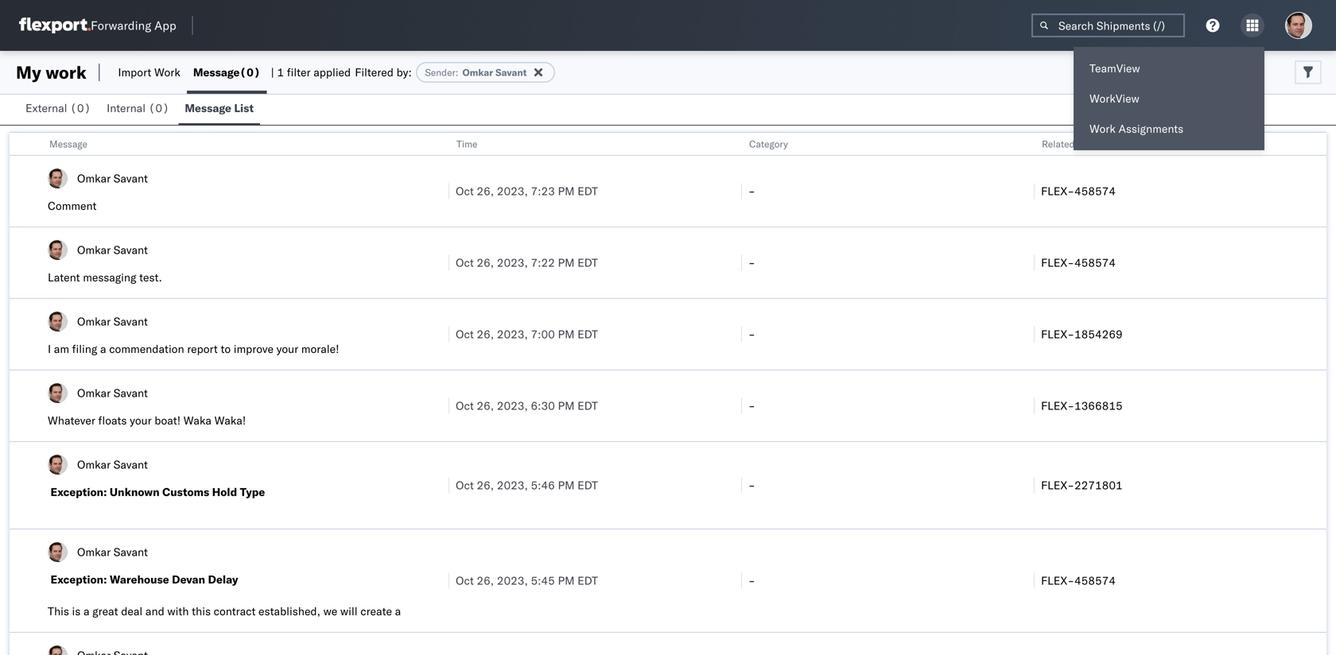Task type: vqa. For each thing, say whether or not it's contained in the screenshot.
1,
no



Task type: locate. For each thing, give the bounding box(es) containing it.
pm for 5:46
[[558, 479, 575, 493]]

omkar savant for whatever
[[77, 386, 148, 400]]

0 vertical spatial your
[[277, 342, 299, 356]]

4 - from the top
[[749, 399, 756, 413]]

unknown
[[110, 485, 160, 499]]

2 omkar savant from the top
[[77, 243, 148, 257]]

savant
[[496, 66, 527, 78], [114, 171, 148, 185], [114, 243, 148, 257], [114, 315, 148, 329], [114, 386, 148, 400], [114, 458, 148, 472], [114, 545, 148, 559]]

1366815
[[1075, 399, 1123, 413]]

2 vertical spatial message
[[49, 138, 88, 150]]

work right related
[[1078, 138, 1099, 150]]

1 - from the top
[[749, 184, 756, 198]]

3 458574 from the top
[[1075, 574, 1116, 588]]

2 2023, from the top
[[497, 256, 528, 270]]

my work
[[16, 61, 87, 83]]

2023, left 7:00
[[497, 327, 528, 341]]

edt right 7:22
[[578, 256, 598, 270]]

latent messaging test.
[[48, 271, 162, 284]]

this is a great deal and with this contract established, we will create a lucrative partnership.
[[48, 605, 401, 635]]

0 horizontal spatial (0)
[[70, 101, 91, 115]]

work assignments link
[[1074, 114, 1265, 144]]

edt right 7:23
[[578, 184, 598, 198]]

26, for oct 26, 2023, 7:22 pm edt
[[477, 256, 494, 270]]

5 2023, from the top
[[497, 479, 528, 493]]

message up message list
[[193, 65, 240, 79]]

category
[[750, 138, 788, 150]]

6 flex- from the top
[[1042, 574, 1075, 588]]

deal
[[121, 605, 143, 619]]

oct left 6:30
[[456, 399, 474, 413]]

edt
[[578, 184, 598, 198], [578, 256, 598, 270], [578, 327, 598, 341], [578, 399, 598, 413], [578, 479, 598, 493], [578, 574, 598, 588]]

edt right 6:30
[[578, 399, 598, 413]]

pm right the 5:45
[[558, 574, 575, 588]]

flex-
[[1042, 184, 1075, 198], [1042, 256, 1075, 270], [1042, 327, 1075, 341], [1042, 399, 1075, 413], [1042, 479, 1075, 493], [1042, 574, 1075, 588]]

4 pm from the top
[[558, 399, 575, 413]]

26, left 7:00
[[477, 327, 494, 341]]

2 resize handle column header from the left
[[723, 133, 742, 656]]

26, left the 5:45
[[477, 574, 494, 588]]

0 vertical spatial flex- 458574
[[1042, 184, 1116, 198]]

- for oct 26, 2023, 7:22 pm edt
[[749, 256, 756, 270]]

6 edt from the top
[[578, 574, 598, 588]]

4 edt from the top
[[578, 399, 598, 413]]

3 flex- from the top
[[1042, 327, 1075, 341]]

exception:
[[50, 485, 107, 499], [50, 573, 107, 587]]

omkar savant for i
[[77, 315, 148, 329]]

6 oct from the top
[[456, 574, 474, 588]]

2 458574 from the top
[[1075, 256, 1116, 270]]

2 vertical spatial 458574
[[1075, 574, 1116, 588]]

4 2023, from the top
[[497, 399, 528, 413]]

flex- 458574 for oct 26, 2023, 7:23 pm edt
[[1042, 184, 1116, 198]]

2023, left 5:46
[[497, 479, 528, 493]]

2023, left 7:23
[[497, 184, 528, 198]]

1 vertical spatial message
[[185, 101, 231, 115]]

oct left 7:22
[[456, 256, 474, 270]]

2 pm from the top
[[558, 256, 575, 270]]

1 flex- 458574 from the top
[[1042, 184, 1116, 198]]

your left morale!
[[277, 342, 299, 356]]

2023, left 6:30
[[497, 399, 528, 413]]

oct left 5:46
[[456, 479, 474, 493]]

omkar savant up "unknown"
[[77, 458, 148, 472]]

5:45
[[531, 574, 555, 588]]

5 pm from the top
[[558, 479, 575, 493]]

oct left 7:00
[[456, 327, 474, 341]]

omkar savant up floats
[[77, 386, 148, 400]]

pm right 6:30
[[558, 399, 575, 413]]

resize handle column header
[[430, 133, 449, 656], [723, 133, 742, 656], [1015, 133, 1034, 656], [1308, 133, 1327, 656]]

message for list
[[185, 101, 231, 115]]

5 edt from the top
[[578, 479, 598, 493]]

26, down time
[[477, 184, 494, 198]]

5 26, from the top
[[477, 479, 494, 493]]

exception: up is
[[50, 573, 107, 587]]

flex- for oct 26, 2023, 6:30 pm edt
[[1042, 399, 1075, 413]]

2 oct from the top
[[456, 256, 474, 270]]

4 omkar savant from the top
[[77, 386, 148, 400]]

omkar savant up messaging
[[77, 243, 148, 257]]

3 - from the top
[[749, 327, 756, 341]]

6 26, from the top
[[477, 574, 494, 588]]

4 oct from the top
[[456, 399, 474, 413]]

1 horizontal spatial work
[[1078, 138, 1099, 150]]

0 horizontal spatial a
[[84, 605, 90, 619]]

3 edt from the top
[[578, 327, 598, 341]]

1 edt from the top
[[578, 184, 598, 198]]

this
[[48, 605, 69, 619]]

message inside message list button
[[185, 101, 231, 115]]

2023, for 6:30
[[497, 399, 528, 413]]

2 flex- 458574 from the top
[[1042, 256, 1116, 270]]

0 vertical spatial exception:
[[50, 485, 107, 499]]

a right is
[[84, 605, 90, 619]]

6 pm from the top
[[558, 574, 575, 588]]

savant up "unknown"
[[114, 458, 148, 472]]

1854269
[[1075, 327, 1123, 341]]

omkar up latent messaging test.
[[77, 243, 111, 257]]

2 26, from the top
[[477, 256, 494, 270]]

7:23
[[531, 184, 555, 198]]

1 vertical spatial 458574
[[1075, 256, 1116, 270]]

work up the external (0)
[[46, 61, 87, 83]]

1 26, from the top
[[477, 184, 494, 198]]

pm for 7:23
[[558, 184, 575, 198]]

savant for latent
[[114, 243, 148, 257]]

workview link
[[1074, 84, 1265, 114]]

1 resize handle column header from the left
[[430, 133, 449, 656]]

we
[[324, 605, 338, 619]]

(0)
[[240, 65, 261, 79], [70, 101, 91, 115], [149, 101, 169, 115]]

2 edt from the top
[[578, 256, 598, 270]]

5 oct from the top
[[456, 479, 474, 493]]

work right import
[[154, 65, 181, 79]]

savant for exception:
[[114, 458, 148, 472]]

savant down internal (0) button
[[114, 171, 148, 185]]

omkar
[[463, 66, 493, 78], [77, 171, 111, 185], [77, 243, 111, 257], [77, 315, 111, 329], [77, 386, 111, 400], [77, 458, 111, 472], [77, 545, 111, 559]]

message for (0)
[[193, 65, 240, 79]]

Search Shipments (/) text field
[[1032, 14, 1186, 37]]

3 omkar savant from the top
[[77, 315, 148, 329]]

work
[[46, 61, 87, 83], [1078, 138, 1099, 150]]

edt for oct 26, 2023, 5:45 pm edt
[[578, 574, 598, 588]]

oct left the 5:45
[[456, 574, 474, 588]]

message list button
[[179, 94, 260, 125]]

458574 for oct 26, 2023, 7:23 pm edt
[[1075, 184, 1116, 198]]

a
[[100, 342, 106, 356], [84, 605, 90, 619], [395, 605, 401, 619]]

0 horizontal spatial work
[[154, 65, 181, 79]]

exception: left "unknown"
[[50, 485, 107, 499]]

floats
[[98, 414, 127, 428]]

1 vertical spatial work
[[1078, 138, 1099, 150]]

message
[[193, 65, 240, 79], [185, 101, 231, 115], [49, 138, 88, 150]]

your left boat!
[[130, 414, 152, 428]]

0 vertical spatial work
[[154, 65, 181, 79]]

message down external (0) "button"
[[49, 138, 88, 150]]

:
[[456, 66, 459, 78]]

savant up test.
[[114, 243, 148, 257]]

2023,
[[497, 184, 528, 198], [497, 256, 528, 270], [497, 327, 528, 341], [497, 399, 528, 413], [497, 479, 528, 493], [497, 574, 528, 588]]

4 flex- from the top
[[1042, 399, 1075, 413]]

savant up whatever floats your boat! waka waka!
[[114, 386, 148, 400]]

item/shipment
[[1101, 138, 1166, 150]]

lucrative
[[48, 621, 91, 635]]

-
[[749, 184, 756, 198], [749, 256, 756, 270], [749, 327, 756, 341], [749, 399, 756, 413], [749, 479, 756, 493], [749, 574, 756, 588]]

2271801
[[1075, 479, 1123, 493]]

5 omkar savant from the top
[[77, 458, 148, 472]]

customs
[[162, 485, 209, 499]]

pm right 7:23
[[558, 184, 575, 198]]

savant up commendation
[[114, 315, 148, 329]]

- for oct 26, 2023, 6:30 pm edt
[[749, 399, 756, 413]]

flex- 458574 for oct 26, 2023, 5:45 pm edt
[[1042, 574, 1116, 588]]

1 pm from the top
[[558, 184, 575, 198]]

flex- 458574
[[1042, 184, 1116, 198], [1042, 256, 1116, 270], [1042, 574, 1116, 588]]

2023, for 5:46
[[497, 479, 528, 493]]

related
[[1042, 138, 1075, 150]]

oct for oct 26, 2023, 7:00 pm edt
[[456, 327, 474, 341]]

message left list
[[185, 101, 231, 115]]

458574
[[1075, 184, 1116, 198], [1075, 256, 1116, 270], [1075, 574, 1116, 588]]

pm right 7:00
[[558, 327, 575, 341]]

3 pm from the top
[[558, 327, 575, 341]]

(0) left |
[[240, 65, 261, 79]]

458574 for oct 26, 2023, 7:22 pm edt
[[1075, 256, 1116, 270]]

omkar up filing
[[77, 315, 111, 329]]

forwarding
[[91, 18, 151, 33]]

a right filing
[[100, 342, 106, 356]]

oct
[[456, 184, 474, 198], [456, 256, 474, 270], [456, 327, 474, 341], [456, 399, 474, 413], [456, 479, 474, 493], [456, 574, 474, 588]]

3 resize handle column header from the left
[[1015, 133, 1034, 656]]

import work button
[[112, 51, 187, 94]]

4 resize handle column header from the left
[[1308, 133, 1327, 656]]

edt right 7:00
[[578, 327, 598, 341]]

1 omkar savant from the top
[[77, 171, 148, 185]]

sender : omkar savant
[[425, 66, 527, 78]]

omkar up comment
[[77, 171, 111, 185]]

(0) right external
[[70, 101, 91, 115]]

2 horizontal spatial a
[[395, 605, 401, 619]]

1 exception: from the top
[[50, 485, 107, 499]]

flex- for oct 26, 2023, 7:23 pm edt
[[1042, 184, 1075, 198]]

2 vertical spatial flex- 458574
[[1042, 574, 1116, 588]]

2 flex- from the top
[[1042, 256, 1075, 270]]

3 26, from the top
[[477, 327, 494, 341]]

forwarding app link
[[19, 18, 176, 33]]

omkar up floats
[[77, 386, 111, 400]]

4 26, from the top
[[477, 399, 494, 413]]

(0) right internal
[[149, 101, 169, 115]]

pm
[[558, 184, 575, 198], [558, 256, 575, 270], [558, 327, 575, 341], [558, 399, 575, 413], [558, 479, 575, 493], [558, 574, 575, 588]]

2 horizontal spatial (0)
[[240, 65, 261, 79]]

delay
[[208, 573, 238, 587]]

assignments
[[1119, 122, 1184, 136]]

1
[[277, 65, 284, 79]]

26, left 5:46
[[477, 479, 494, 493]]

and
[[146, 605, 165, 619]]

flex- for oct 26, 2023, 7:22 pm edt
[[1042, 256, 1075, 270]]

a right create
[[395, 605, 401, 619]]

1 horizontal spatial (0)
[[149, 101, 169, 115]]

will
[[341, 605, 358, 619]]

flex- for oct 26, 2023, 7:00 pm edt
[[1042, 327, 1075, 341]]

1 2023, from the top
[[497, 184, 528, 198]]

- for oct 26, 2023, 7:00 pm edt
[[749, 327, 756, 341]]

oct down time
[[456, 184, 474, 198]]

3 oct from the top
[[456, 327, 474, 341]]

1 oct from the top
[[456, 184, 474, 198]]

edt right the 5:45
[[578, 574, 598, 588]]

0 vertical spatial work
[[46, 61, 87, 83]]

am
[[54, 342, 69, 356]]

savant up "warehouse"
[[114, 545, 148, 559]]

5 flex- from the top
[[1042, 479, 1075, 493]]

report
[[187, 342, 218, 356]]

resize handle column header for message
[[430, 133, 449, 656]]

message (0)
[[193, 65, 261, 79]]

oct 26, 2023, 5:46 pm edt
[[456, 479, 598, 493]]

1 458574 from the top
[[1075, 184, 1116, 198]]

work up related work item/shipment
[[1090, 122, 1116, 136]]

3 2023, from the top
[[497, 327, 528, 341]]

pm right 5:46
[[558, 479, 575, 493]]

omkar savant
[[77, 171, 148, 185], [77, 243, 148, 257], [77, 315, 148, 329], [77, 386, 148, 400], [77, 458, 148, 472], [77, 545, 148, 559]]

pm right 7:22
[[558, 256, 575, 270]]

your
[[277, 342, 299, 356], [130, 414, 152, 428]]

1 horizontal spatial work
[[1090, 122, 1116, 136]]

6 2023, from the top
[[497, 574, 528, 588]]

1 vertical spatial flex- 458574
[[1042, 256, 1116, 270]]

morale!
[[301, 342, 339, 356]]

1 vertical spatial exception:
[[50, 573, 107, 587]]

5 - from the top
[[749, 479, 756, 493]]

omkar for exception:
[[77, 458, 111, 472]]

omkar savant up filing
[[77, 315, 148, 329]]

3 flex- 458574 from the top
[[1042, 574, 1116, 588]]

edt right 5:46
[[578, 479, 598, 493]]

(0) inside button
[[149, 101, 169, 115]]

pm for 7:22
[[558, 256, 575, 270]]

pm for 6:30
[[558, 399, 575, 413]]

oct for oct 26, 2023, 5:45 pm edt
[[456, 574, 474, 588]]

0 vertical spatial message
[[193, 65, 240, 79]]

to
[[221, 342, 231, 356]]

26, left 7:22
[[477, 256, 494, 270]]

forwarding app
[[91, 18, 176, 33]]

oct for oct 26, 2023, 5:46 pm edt
[[456, 479, 474, 493]]

26, left 6:30
[[477, 399, 494, 413]]

omkar savant up comment
[[77, 171, 148, 185]]

work
[[154, 65, 181, 79], [1090, 122, 1116, 136]]

resize handle column header for category
[[1015, 133, 1034, 656]]

26,
[[477, 184, 494, 198], [477, 256, 494, 270], [477, 327, 494, 341], [477, 399, 494, 413], [477, 479, 494, 493], [477, 574, 494, 588]]

(0) inside "button"
[[70, 101, 91, 115]]

oct 26, 2023, 7:22 pm edt
[[456, 256, 598, 270]]

established,
[[259, 605, 321, 619]]

2 - from the top
[[749, 256, 756, 270]]

0 horizontal spatial work
[[46, 61, 87, 83]]

2 exception: from the top
[[50, 573, 107, 587]]

1 vertical spatial your
[[130, 414, 152, 428]]

partnership.
[[94, 621, 156, 635]]

comment
[[48, 199, 97, 213]]

work inside button
[[154, 65, 181, 79]]

omkar savant up "warehouse"
[[77, 545, 148, 559]]

oct 26, 2023, 5:45 pm edt
[[456, 574, 598, 588]]

flex- for oct 26, 2023, 5:45 pm edt
[[1042, 574, 1075, 588]]

2023, left the 5:45
[[497, 574, 528, 588]]

458574 for oct 26, 2023, 5:45 pm edt
[[1075, 574, 1116, 588]]

1 flex- from the top
[[1042, 184, 1075, 198]]

6 - from the top
[[749, 574, 756, 588]]

0 vertical spatial 458574
[[1075, 184, 1116, 198]]

2023, left 7:22
[[497, 256, 528, 270]]

omkar down floats
[[77, 458, 111, 472]]



Task type: describe. For each thing, give the bounding box(es) containing it.
import work
[[118, 65, 181, 79]]

flex- 1366815
[[1042, 399, 1123, 413]]

teamview
[[1090, 61, 1141, 75]]

great
[[92, 605, 118, 619]]

external (0)
[[25, 101, 91, 115]]

26, for oct 26, 2023, 7:00 pm edt
[[477, 327, 494, 341]]

edt for oct 26, 2023, 7:23 pm edt
[[578, 184, 598, 198]]

waka
[[184, 414, 212, 428]]

5:46
[[531, 479, 555, 493]]

list
[[234, 101, 254, 115]]

edt for oct 26, 2023, 5:46 pm edt
[[578, 479, 598, 493]]

1 vertical spatial work
[[1090, 122, 1116, 136]]

my
[[16, 61, 41, 83]]

filing
[[72, 342, 97, 356]]

warehouse
[[110, 573, 169, 587]]

oct for oct 26, 2023, 7:22 pm edt
[[456, 256, 474, 270]]

latent
[[48, 271, 80, 284]]

improve
[[234, 342, 274, 356]]

filter
[[287, 65, 311, 79]]

i
[[48, 342, 51, 356]]

omkar for whatever
[[77, 386, 111, 400]]

1 horizontal spatial a
[[100, 342, 106, 356]]

whatever
[[48, 414, 95, 428]]

time
[[457, 138, 478, 150]]

oct 26, 2023, 7:00 pm edt
[[456, 327, 598, 341]]

savant for i
[[114, 315, 148, 329]]

omkar up "warehouse"
[[77, 545, 111, 559]]

contract
[[214, 605, 256, 619]]

- for oct 26, 2023, 5:46 pm edt
[[749, 479, 756, 493]]

flexport. image
[[19, 18, 91, 33]]

waka!
[[215, 414, 246, 428]]

related work item/shipment
[[1042, 138, 1166, 150]]

commendation
[[109, 342, 184, 356]]

- for oct 26, 2023, 7:23 pm edt
[[749, 184, 756, 198]]

2023, for 7:23
[[497, 184, 528, 198]]

edt for oct 26, 2023, 7:00 pm edt
[[578, 327, 598, 341]]

exception: unknown customs hold type
[[50, 485, 265, 499]]

teamview link
[[1074, 53, 1265, 84]]

oct 26, 2023, 6:30 pm edt
[[456, 399, 598, 413]]

by:
[[397, 65, 412, 79]]

exception: for exception: warehouse devan delay
[[50, 573, 107, 587]]

savant right :
[[496, 66, 527, 78]]

filtered
[[355, 65, 394, 79]]

applied
[[314, 65, 351, 79]]

oct 26, 2023, 7:23 pm edt
[[456, 184, 598, 198]]

message list
[[185, 101, 254, 115]]

(0) for external (0)
[[70, 101, 91, 115]]

7:00
[[531, 327, 555, 341]]

26, for oct 26, 2023, 7:23 pm edt
[[477, 184, 494, 198]]

2023, for 7:00
[[497, 327, 528, 341]]

resize handle column header for time
[[723, 133, 742, 656]]

(0) for internal (0)
[[149, 101, 169, 115]]

omkar savant for comment
[[77, 171, 148, 185]]

26, for oct 26, 2023, 6:30 pm edt
[[477, 399, 494, 413]]

pm for 5:45
[[558, 574, 575, 588]]

omkar savant for exception:
[[77, 458, 148, 472]]

26, for oct 26, 2023, 5:46 pm edt
[[477, 479, 494, 493]]

messaging
[[83, 271, 136, 284]]

flex- for oct 26, 2023, 5:46 pm edt
[[1042, 479, 1075, 493]]

6 omkar savant from the top
[[77, 545, 148, 559]]

flex- 1854269
[[1042, 327, 1123, 341]]

workview
[[1090, 92, 1140, 105]]

internal
[[107, 101, 146, 115]]

whatever floats your boat! waka waka!
[[48, 414, 246, 428]]

edt for oct 26, 2023, 6:30 pm edt
[[578, 399, 598, 413]]

boat!
[[155, 414, 181, 428]]

2023, for 7:22
[[497, 256, 528, 270]]

is
[[72, 605, 81, 619]]

(0) for message (0)
[[240, 65, 261, 79]]

exception: for exception: unknown customs hold type
[[50, 485, 107, 499]]

oct for oct 26, 2023, 6:30 pm edt
[[456, 399, 474, 413]]

2023, for 5:45
[[497, 574, 528, 588]]

work for my
[[46, 61, 87, 83]]

26, for oct 26, 2023, 5:45 pm edt
[[477, 574, 494, 588]]

| 1 filter applied filtered by:
[[271, 65, 412, 79]]

6:30
[[531, 399, 555, 413]]

create
[[361, 605, 392, 619]]

hold
[[212, 485, 237, 499]]

savant for whatever
[[114, 386, 148, 400]]

sender
[[425, 66, 456, 78]]

savant for comment
[[114, 171, 148, 185]]

external
[[25, 101, 67, 115]]

import
[[118, 65, 151, 79]]

flex- 458574 for oct 26, 2023, 7:22 pm edt
[[1042, 256, 1116, 270]]

with
[[167, 605, 189, 619]]

work for related
[[1078, 138, 1099, 150]]

test.
[[139, 271, 162, 284]]

pm for 7:00
[[558, 327, 575, 341]]

internal (0)
[[107, 101, 169, 115]]

|
[[271, 65, 274, 79]]

edt for oct 26, 2023, 7:22 pm edt
[[578, 256, 598, 270]]

omkar for latent
[[77, 243, 111, 257]]

1 horizontal spatial your
[[277, 342, 299, 356]]

i am filing a commendation report to improve your morale!
[[48, 342, 339, 356]]

resize handle column header for related work item/shipment
[[1308, 133, 1327, 656]]

external (0) button
[[19, 94, 100, 125]]

- for oct 26, 2023, 5:45 pm edt
[[749, 574, 756, 588]]

omkar for i
[[77, 315, 111, 329]]

work assignments
[[1090, 122, 1184, 136]]

oct for oct 26, 2023, 7:23 pm edt
[[456, 184, 474, 198]]

exception: warehouse devan delay
[[50, 573, 238, 587]]

app
[[155, 18, 176, 33]]

flex- 2271801
[[1042, 479, 1123, 493]]

omkar for comment
[[77, 171, 111, 185]]

7:22
[[531, 256, 555, 270]]

0 horizontal spatial your
[[130, 414, 152, 428]]

omkar savant for latent
[[77, 243, 148, 257]]

type
[[240, 485, 265, 499]]

omkar right :
[[463, 66, 493, 78]]

this
[[192, 605, 211, 619]]

internal (0) button
[[100, 94, 179, 125]]



